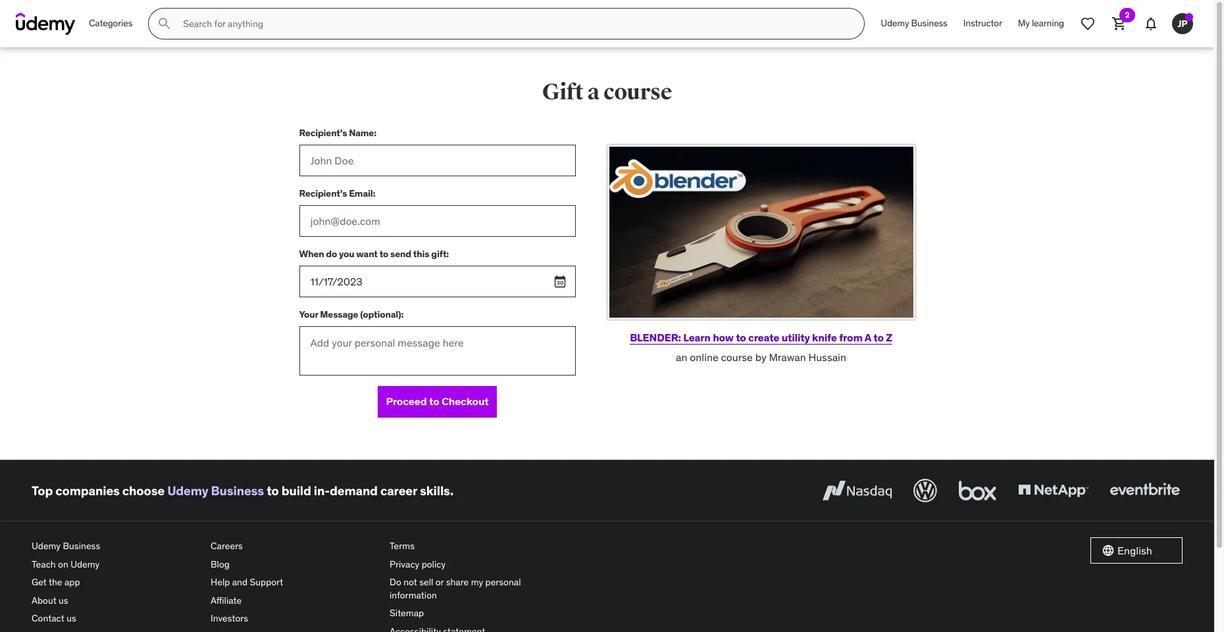 Task type: describe. For each thing, give the bounding box(es) containing it.
wishlist image
[[1080, 16, 1096, 32]]

Recipient's Email: email field
[[299, 205, 576, 237]]

1 vertical spatial us
[[67, 613, 76, 625]]

z
[[886, 331, 893, 344]]

affiliate
[[211, 595, 242, 607]]

teach on udemy link
[[32, 556, 200, 574]]

checkout
[[442, 395, 489, 408]]

contact us link
[[32, 611, 200, 629]]

career
[[380, 483, 417, 499]]

an online course by mrawan hussain
[[676, 351, 847, 364]]

volkswagen image
[[911, 477, 940, 506]]

utility
[[782, 331, 810, 344]]

personal
[[486, 577, 521, 589]]

teach
[[32, 559, 56, 571]]

(optional):
[[360, 309, 404, 320]]

want
[[356, 248, 378, 260]]

how
[[713, 331, 734, 344]]

recipient's for recipient's name:
[[299, 127, 347, 139]]

to left send
[[380, 248, 389, 260]]

the
[[49, 577, 62, 589]]

terms
[[390, 541, 415, 552]]

to left z
[[874, 331, 884, 344]]

jp
[[1178, 18, 1188, 29]]

get
[[32, 577, 47, 589]]

udemy business teach on udemy get the app about us contact us
[[32, 541, 100, 625]]

course for online
[[721, 351, 753, 364]]

careers
[[211, 541, 243, 552]]

2
[[1125, 10, 1130, 20]]

name:
[[349, 127, 377, 139]]

skills.
[[420, 483, 454, 499]]

blender:
[[630, 331, 681, 344]]

mrawan
[[769, 351, 806, 364]]

2 vertical spatial udemy business link
[[32, 538, 200, 556]]

my learning link
[[1010, 8, 1072, 40]]

blender: learn how to create utility knife from a to z
[[630, 331, 893, 344]]

recipient's name:
[[299, 127, 377, 139]]

gift:
[[431, 248, 449, 260]]

choose
[[122, 483, 165, 499]]

recipient's for recipient's email:
[[299, 187, 347, 199]]

do
[[390, 577, 401, 589]]

get the app link
[[32, 574, 200, 592]]

when do you want to send this gift:
[[299, 248, 449, 260]]

categories
[[89, 17, 133, 29]]

Recipient's Name: text field
[[299, 145, 576, 176]]

support
[[250, 577, 283, 589]]

instructor
[[964, 17, 1003, 29]]

learn
[[684, 331, 711, 344]]

do not sell or share my personal information button
[[390, 574, 558, 605]]

small image
[[1102, 544, 1115, 558]]

investors
[[211, 613, 248, 625]]

categories button
[[81, 8, 140, 40]]

privacy policy link
[[390, 556, 558, 574]]

help
[[211, 577, 230, 589]]

companies
[[55, 483, 120, 499]]

email:
[[349, 187, 375, 199]]

share
[[446, 577, 469, 589]]

top
[[32, 483, 53, 499]]

your
[[299, 309, 318, 320]]

recipient's email:
[[299, 187, 375, 199]]

help and support link
[[211, 574, 379, 592]]

your message (optional):
[[299, 309, 404, 320]]

to inside 'button'
[[429, 395, 439, 408]]

eventbrite image
[[1107, 477, 1183, 506]]

notifications image
[[1144, 16, 1159, 32]]

terms link
[[390, 538, 558, 556]]

privacy
[[390, 559, 420, 571]]

careers blog help and support affiliate investors
[[211, 541, 283, 625]]

you have alerts image
[[1186, 13, 1194, 21]]

udemy business
[[881, 17, 948, 29]]

proceed to checkout
[[386, 395, 489, 408]]

a
[[588, 78, 600, 106]]



Task type: vqa. For each thing, say whether or not it's contained in the screenshot.
"Reviews"
no



Task type: locate. For each thing, give the bounding box(es) containing it.
in-
[[314, 483, 330, 499]]

sitemap link
[[390, 605, 558, 623]]

1 horizontal spatial business
[[211, 483, 264, 499]]

business inside udemy business teach on udemy get the app about us contact us
[[63, 541, 100, 552]]

demand
[[330, 483, 378, 499]]

my learning
[[1018, 17, 1065, 29]]

to left build
[[267, 483, 279, 499]]

0 vertical spatial course
[[604, 78, 672, 106]]

english button
[[1091, 538, 1183, 564]]

When do you want to send this gift: text field
[[299, 266, 576, 298]]

2 link
[[1104, 8, 1136, 40]]

1 vertical spatial business
[[211, 483, 264, 499]]

from
[[840, 331, 863, 344]]

1 vertical spatial recipient's
[[299, 187, 347, 199]]

business for udemy business teach on udemy get the app about us contact us
[[63, 541, 100, 552]]

business for udemy business
[[912, 17, 948, 29]]

my
[[1018, 17, 1030, 29]]

message
[[320, 309, 358, 320]]

course for a
[[604, 78, 672, 106]]

send
[[390, 248, 411, 260]]

us right about
[[59, 595, 68, 607]]

shopping cart with 2 items image
[[1112, 16, 1128, 32]]

learning
[[1032, 17, 1065, 29]]

when
[[299, 248, 324, 260]]

sell
[[419, 577, 433, 589]]

do
[[326, 248, 337, 260]]

contact
[[32, 613, 64, 625]]

and
[[232, 577, 248, 589]]

course
[[604, 78, 672, 106], [721, 351, 753, 364]]

2 vertical spatial business
[[63, 541, 100, 552]]

blender: learn how to create utility knife from a to z link
[[630, 331, 893, 344]]

proceed
[[386, 395, 427, 408]]

recipient's left name:
[[299, 127, 347, 139]]

careers link
[[211, 538, 379, 556]]

proceed to checkout button
[[378, 386, 497, 418]]

sitemap
[[390, 608, 424, 620]]

business up careers
[[211, 483, 264, 499]]

about us link
[[32, 592, 200, 611]]

policy
[[422, 559, 446, 571]]

on
[[58, 559, 68, 571]]

instructor link
[[956, 8, 1010, 40]]

udemy business link
[[873, 8, 956, 40], [167, 483, 264, 499], [32, 538, 200, 556]]

gift a course
[[542, 78, 672, 106]]

1 vertical spatial udemy business link
[[167, 483, 264, 499]]

us
[[59, 595, 68, 607], [67, 613, 76, 625]]

to right how
[[736, 331, 746, 344]]

hussain
[[809, 351, 847, 364]]

create
[[749, 331, 780, 344]]

build
[[282, 483, 311, 499]]

app
[[64, 577, 80, 589]]

business
[[912, 17, 948, 29], [211, 483, 264, 499], [63, 541, 100, 552]]

online
[[690, 351, 719, 364]]

knife
[[812, 331, 837, 344]]

0 vertical spatial recipient's
[[299, 127, 347, 139]]

this
[[413, 248, 430, 260]]

0 horizontal spatial course
[[604, 78, 672, 106]]

about
[[32, 595, 56, 607]]

2 recipient's from the top
[[299, 187, 347, 199]]

blog
[[211, 559, 230, 571]]

Your Message (optional): text field
[[299, 327, 576, 376]]

0 horizontal spatial business
[[63, 541, 100, 552]]

jp link
[[1167, 8, 1199, 40]]

by
[[756, 351, 767, 364]]

submit search image
[[157, 16, 173, 32]]

blog link
[[211, 556, 379, 574]]

0 vertical spatial business
[[912, 17, 948, 29]]

you
[[339, 248, 354, 260]]

Search for anything text field
[[181, 13, 849, 35]]

0 vertical spatial udemy business link
[[873, 8, 956, 40]]

course right a
[[604, 78, 672, 106]]

business left instructor
[[912, 17, 948, 29]]

a
[[865, 331, 872, 344]]

to
[[380, 248, 389, 260], [736, 331, 746, 344], [874, 331, 884, 344], [429, 395, 439, 408], [267, 483, 279, 499]]

1 vertical spatial course
[[721, 351, 753, 364]]

2 horizontal spatial business
[[912, 17, 948, 29]]

business up on
[[63, 541, 100, 552]]

udemy
[[881, 17, 909, 29], [167, 483, 208, 499], [32, 541, 61, 552], [71, 559, 100, 571]]

information
[[390, 590, 437, 602]]

recipient's
[[299, 127, 347, 139], [299, 187, 347, 199]]

1 recipient's from the top
[[299, 127, 347, 139]]

affiliate link
[[211, 592, 379, 611]]

recipient's left email:
[[299, 187, 347, 199]]

not
[[404, 577, 417, 589]]

1 horizontal spatial course
[[721, 351, 753, 364]]

or
[[436, 577, 444, 589]]

investors link
[[211, 611, 379, 629]]

course left by
[[721, 351, 753, 364]]

to right proceed
[[429, 395, 439, 408]]

nasdaq image
[[820, 477, 895, 506]]

gift
[[542, 78, 584, 106]]

an
[[676, 351, 688, 364]]

box image
[[956, 477, 1000, 506]]

udemy image
[[16, 13, 76, 35]]

netapp image
[[1016, 477, 1092, 506]]

us right contact on the bottom left of page
[[67, 613, 76, 625]]

0 vertical spatial us
[[59, 595, 68, 607]]

my
[[471, 577, 483, 589]]

english
[[1118, 544, 1153, 557]]

top companies choose udemy business to build in-demand career skills.
[[32, 483, 454, 499]]



